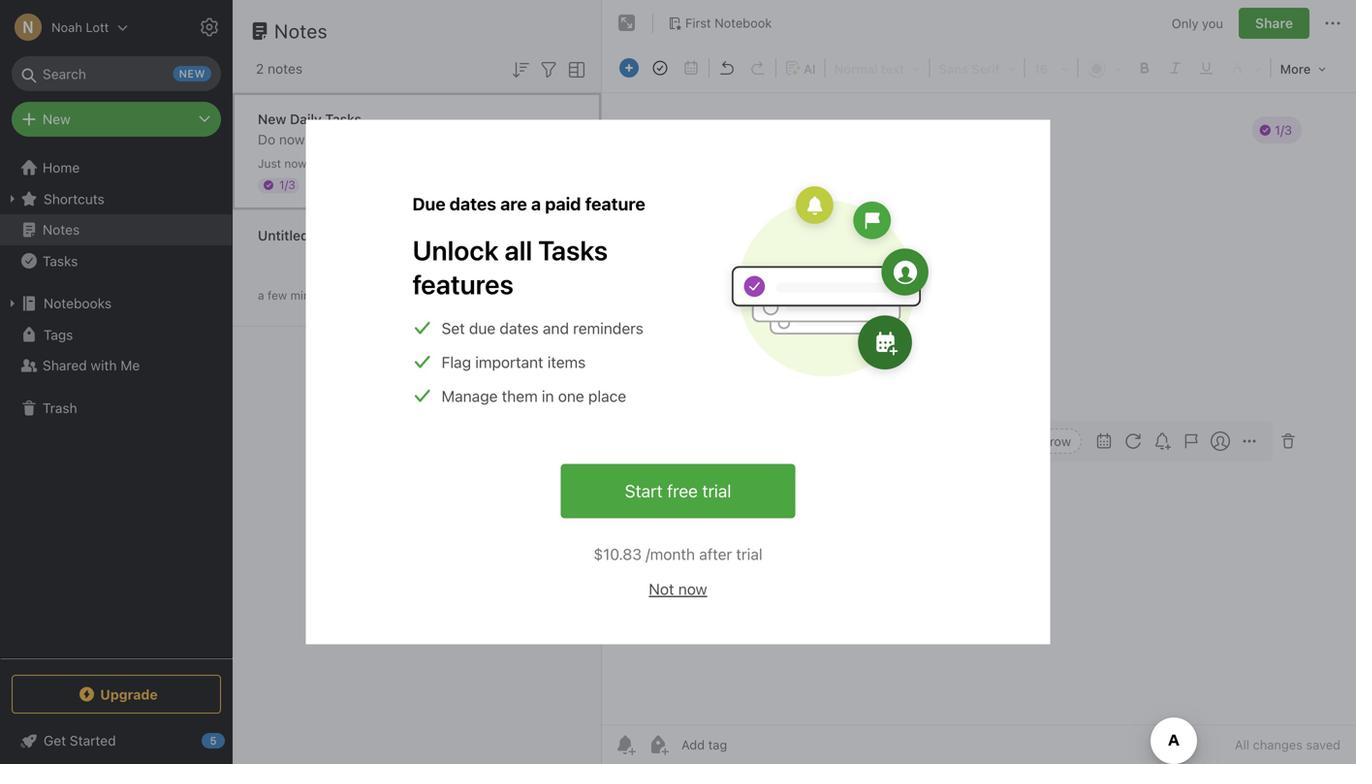 Task type: vqa. For each thing, say whether or not it's contained in the screenshot.
"Main" ELEMENT
no



Task type: describe. For each thing, give the bounding box(es) containing it.
do now do soon for the future
[[258, 131, 450, 147]]

add tag image
[[647, 733, 670, 756]]

2
[[256, 61, 264, 77]]

shortcuts button
[[0, 183, 232, 214]]

trash
[[43, 400, 77, 416]]

share button
[[1239, 8, 1310, 39]]

tasks button
[[0, 245, 232, 276]]

font size image
[[1028, 54, 1076, 81]]

set due dates and reminders
[[442, 319, 644, 338]]

unlock all tasks features
[[413, 234, 608, 300]]

note window element
[[602, 0, 1357, 764]]

due dates are a paid feature
[[413, 193, 646, 214]]

free
[[667, 481, 698, 501]]

notes inside note list element
[[274, 19, 328, 42]]

all
[[505, 234, 533, 266]]

not
[[649, 580, 675, 598]]

first notebook button
[[661, 10, 779, 37]]

one
[[558, 387, 585, 405]]

due
[[469, 319, 496, 338]]

tags
[[44, 327, 73, 343]]

not now link
[[649, 578, 708, 601]]

trash link
[[0, 393, 232, 424]]

now for do
[[279, 131, 305, 147]]

them
[[502, 387, 538, 405]]

now for not
[[679, 580, 708, 598]]

trial inside button
[[703, 481, 732, 501]]

/month
[[646, 545, 695, 563]]

after
[[700, 545, 732, 563]]

highlight image
[[1223, 54, 1269, 81]]

tree containing home
[[0, 152, 233, 658]]

daily
[[290, 111, 322, 127]]

shared with me link
[[0, 350, 232, 381]]

tags button
[[0, 319, 232, 350]]

new button
[[12, 102, 221, 137]]

heading level image
[[828, 54, 928, 81]]

notes
[[268, 61, 303, 77]]

Note Editor text field
[[602, 93, 1357, 724]]

1 horizontal spatial dates
[[500, 319, 539, 338]]

reminders
[[573, 319, 644, 338]]

set
[[442, 319, 465, 338]]

start
[[625, 481, 663, 501]]

font color image
[[1081, 54, 1129, 81]]

in
[[542, 387, 554, 405]]

all changes saved
[[1235, 738, 1341, 752]]

home link
[[0, 152, 233, 183]]

with
[[91, 357, 117, 373]]

notes inside tree
[[43, 222, 80, 238]]

2 notes
[[256, 61, 303, 77]]

are
[[501, 193, 527, 214]]

flag
[[442, 353, 471, 371]]

a few minutes ago
[[258, 289, 358, 302]]

shared
[[43, 357, 87, 373]]

only
[[1172, 16, 1199, 30]]

notebooks
[[44, 295, 112, 311]]

minutes
[[291, 289, 334, 302]]

features
[[413, 268, 514, 300]]

all
[[1235, 738, 1250, 752]]

tasks for unlock all tasks features
[[538, 234, 608, 266]]

important
[[475, 353, 544, 371]]

saved
[[1307, 738, 1341, 752]]

font family image
[[933, 54, 1023, 81]]

Search text field
[[25, 56, 208, 91]]

tasks for new daily tasks
[[325, 111, 362, 127]]



Task type: locate. For each thing, give the bounding box(es) containing it.
new left daily
[[258, 111, 286, 127]]

notebook
[[715, 16, 772, 30]]

new up home
[[43, 111, 71, 127]]

start free trial button
[[561, 464, 796, 518]]

start free trial
[[625, 481, 732, 501]]

more image
[[1274, 54, 1334, 81]]

do up just
[[258, 131, 276, 147]]

1 horizontal spatial new
[[258, 111, 286, 127]]

share
[[1256, 15, 1294, 31]]

notes
[[274, 19, 328, 42], [43, 222, 80, 238]]

for
[[364, 131, 385, 147]]

ago
[[337, 289, 358, 302]]

1 vertical spatial trial
[[737, 545, 763, 563]]

0 vertical spatial notes
[[274, 19, 328, 42]]

1 horizontal spatial tasks
[[325, 111, 362, 127]]

dates up flag important items
[[500, 319, 539, 338]]

1 horizontal spatial trial
[[737, 545, 763, 563]]

new for new daily tasks
[[258, 111, 286, 127]]

insert image
[[615, 54, 644, 81]]

0 horizontal spatial do
[[258, 131, 276, 147]]

first notebook
[[686, 16, 772, 30]]

shared with me
[[43, 357, 140, 373]]

a
[[531, 193, 541, 214], [258, 289, 264, 302]]

dates left the are
[[450, 193, 497, 214]]

2 new from the left
[[258, 111, 286, 127]]

1 vertical spatial notes
[[43, 222, 80, 238]]

place
[[589, 387, 627, 405]]

notes down shortcuts
[[43, 222, 80, 238]]

1 horizontal spatial a
[[531, 193, 541, 214]]

tasks
[[325, 111, 362, 127], [538, 234, 608, 266], [43, 253, 78, 269]]

1 new from the left
[[43, 111, 71, 127]]

manage them in one place
[[442, 387, 627, 405]]

trial right after
[[737, 545, 763, 563]]

expand notebooks image
[[5, 296, 20, 311]]

new inside note list element
[[258, 111, 286, 127]]

note list element
[[233, 0, 602, 764]]

and
[[543, 319, 569, 338]]

do down new daily tasks
[[309, 131, 326, 147]]

new daily tasks
[[258, 111, 362, 127]]

0 horizontal spatial dates
[[450, 193, 497, 214]]

only you
[[1172, 16, 1224, 30]]

paid
[[545, 193, 581, 214]]

0 vertical spatial trial
[[703, 481, 732, 501]]

few
[[268, 289, 287, 302]]

flag important items
[[442, 353, 586, 371]]

0 vertical spatial dates
[[450, 193, 497, 214]]

1 do from the left
[[258, 131, 276, 147]]

untitled
[[258, 227, 309, 243]]

settings image
[[198, 16, 221, 39]]

tree
[[0, 152, 233, 658]]

now for just
[[285, 157, 307, 170]]

tasks inside button
[[43, 253, 78, 269]]

new inside popup button
[[43, 111, 71, 127]]

0 horizontal spatial tasks
[[43, 253, 78, 269]]

1 horizontal spatial notes
[[274, 19, 328, 42]]

now right not on the left bottom
[[679, 580, 708, 598]]

upgrade button
[[12, 675, 221, 714]]

task image
[[647, 54, 674, 81]]

notes link
[[0, 214, 232, 245]]

first
[[686, 16, 711, 30]]

tasks inside unlock all tasks features
[[538, 234, 608, 266]]

you
[[1203, 16, 1224, 30]]

1 vertical spatial a
[[258, 289, 264, 302]]

0 horizontal spatial a
[[258, 289, 264, 302]]

now up "1/3"
[[285, 157, 307, 170]]

2 horizontal spatial tasks
[[538, 234, 608, 266]]

future
[[412, 131, 450, 147]]

tasks up soon
[[325, 111, 362, 127]]

0 horizontal spatial new
[[43, 111, 71, 127]]

None search field
[[25, 56, 208, 91]]

1 vertical spatial now
[[285, 157, 307, 170]]

the
[[388, 131, 409, 147]]

do
[[258, 131, 276, 147], [309, 131, 326, 147]]

tasks down paid
[[538, 234, 608, 266]]

a inside note list element
[[258, 289, 264, 302]]

$10.83
[[594, 545, 642, 563]]

new
[[43, 111, 71, 127], [258, 111, 286, 127]]

shortcuts
[[44, 191, 105, 207]]

now down daily
[[279, 131, 305, 147]]

a left few
[[258, 289, 264, 302]]

dates
[[450, 193, 497, 214], [500, 319, 539, 338]]

new for new
[[43, 111, 71, 127]]

$10.83 /month after trial
[[594, 545, 763, 563]]

trial right free
[[703, 481, 732, 501]]

undo image
[[714, 54, 741, 81]]

2 do from the left
[[309, 131, 326, 147]]

tasks inside note list element
[[325, 111, 362, 127]]

0 horizontal spatial trial
[[703, 481, 732, 501]]

just now
[[258, 157, 307, 170]]

me
[[121, 357, 140, 373]]

notebooks link
[[0, 288, 232, 319]]

unlock
[[413, 234, 499, 266]]

1 vertical spatial dates
[[500, 319, 539, 338]]

just
[[258, 157, 281, 170]]

home
[[43, 160, 80, 176]]

tasks up notebooks
[[43, 253, 78, 269]]

1 horizontal spatial do
[[309, 131, 326, 147]]

feature
[[585, 193, 646, 214]]

items
[[548, 353, 586, 371]]

0 horizontal spatial notes
[[43, 222, 80, 238]]

due
[[413, 193, 446, 214]]

now
[[279, 131, 305, 147], [285, 157, 307, 170], [679, 580, 708, 598]]

notes up notes
[[274, 19, 328, 42]]

manage
[[442, 387, 498, 405]]

a right the are
[[531, 193, 541, 214]]

add a reminder image
[[614, 733, 637, 756]]

0 vertical spatial now
[[279, 131, 305, 147]]

expand note image
[[616, 12, 639, 35]]

1/3
[[279, 178, 296, 192]]

soon
[[330, 131, 360, 147]]

upgrade
[[100, 686, 158, 702]]

changes
[[1254, 738, 1303, 752]]

trial
[[703, 481, 732, 501], [737, 545, 763, 563]]

0 vertical spatial a
[[531, 193, 541, 214]]

2 vertical spatial now
[[679, 580, 708, 598]]

not now
[[649, 580, 708, 598]]



